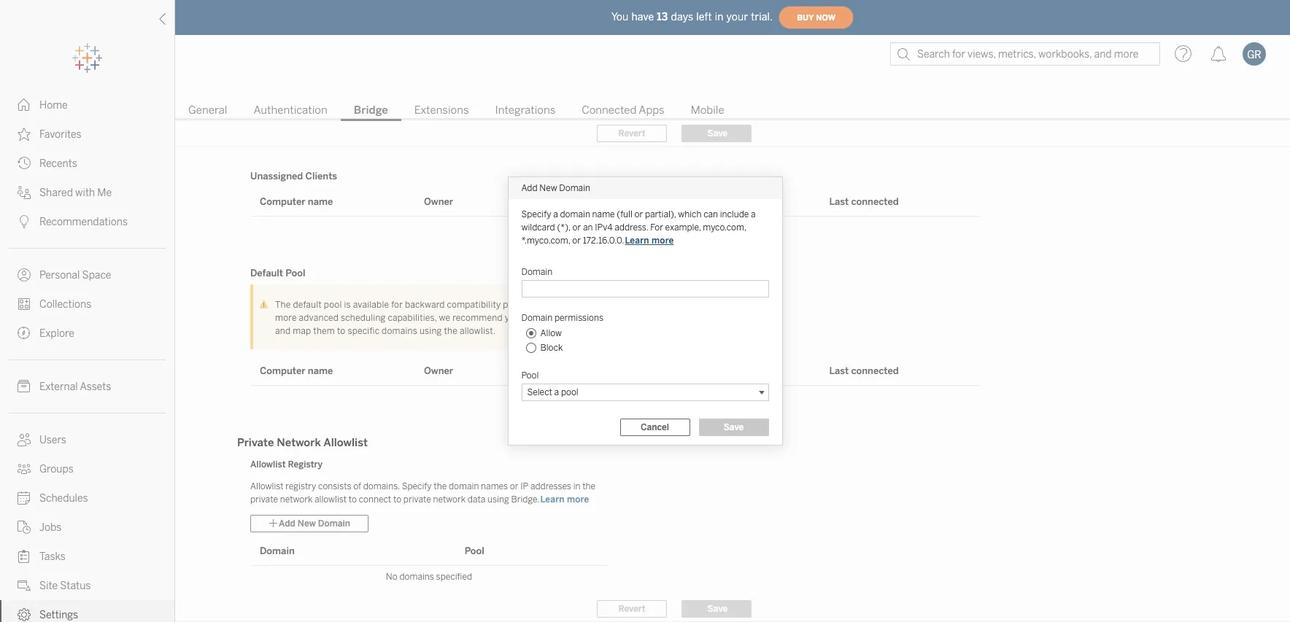 Task type: describe. For each thing, give the bounding box(es) containing it.
consists
[[318, 482, 351, 492]]

0 vertical spatial clients
[[633, 226, 659, 236]]

for inside the default pool is available for backward compatibility purposes only. for more advanced scheduling capabilities, we recommend you create new pools and map them to specific domains using the allowlist.
[[565, 300, 578, 310]]

cancel button
[[620, 419, 690, 436]]

specified
[[436, 572, 472, 582]]

favorites link
[[0, 120, 174, 149]]

shared with me link
[[0, 178, 174, 207]]

external assets link
[[0, 372, 174, 401]]

pools inside the default pool is available for backward compatibility purposes only. for more advanced scheduling capabilities, we recommend you create new pools and map them to specific domains using the allowlist.
[[569, 313, 592, 323]]

only.
[[544, 300, 563, 310]]

shared with me
[[39, 187, 112, 199]]

owner for no unassigned clients
[[424, 196, 453, 207]]

data
[[468, 495, 486, 505]]

now
[[816, 13, 836, 22]]

cancel
[[641, 423, 669, 433]]

map
[[293, 326, 311, 336]]

tasks
[[39, 551, 66, 563]]

0 vertical spatial pool
[[286, 268, 305, 279]]

by text only_f5he34f image for explore
[[18, 327, 31, 340]]

connected apps
[[582, 104, 665, 117]]

can
[[704, 209, 718, 220]]

2 vertical spatial pool
[[465, 546, 484, 556]]

wildcard
[[521, 223, 555, 233]]

collections link
[[0, 290, 174, 319]]

last for no unassigned clients
[[829, 196, 849, 207]]

left
[[696, 11, 712, 23]]

a for pool
[[554, 388, 559, 398]]

private network allowlist
[[237, 436, 368, 450]]

default
[[250, 268, 283, 279]]

using inside allowlist registry consists of domains. specify the domain names or ip addresses in the private network allowlist to connect to private network data using bridge.
[[488, 495, 509, 505]]

we
[[439, 313, 451, 323]]

by text only_f5he34f image for groups
[[18, 463, 31, 476]]

the left 'names'
[[434, 482, 447, 492]]

no pools
[[598, 128, 633, 139]]

allowlist
[[315, 495, 347, 505]]

by text only_f5he34f image for collections
[[18, 298, 31, 311]]

an
[[583, 223, 593, 233]]

unassigned clients
[[250, 171, 337, 182]]

no for no domains specified
[[386, 572, 398, 582]]

1 vertical spatial domains
[[399, 572, 434, 582]]

no clients
[[595, 395, 635, 405]]

favorites
[[39, 128, 81, 141]]

domain down *.myco.com,
[[521, 267, 553, 277]]

computer for no unassigned clients
[[260, 196, 305, 207]]

available
[[353, 300, 389, 310]]

the right 'addresses'
[[583, 482, 596, 492]]

by text only_f5he34f image for tasks
[[18, 550, 31, 563]]

explore
[[39, 328, 74, 340]]

learn for the
[[540, 495, 565, 505]]

select a pool button
[[521, 384, 769, 401]]

block
[[540, 343, 563, 353]]

0 vertical spatial pools
[[611, 128, 633, 139]]

buy now button
[[779, 6, 854, 29]]

connection
[[626, 196, 678, 207]]

save
[[724, 423, 744, 433]]

personal space
[[39, 269, 111, 282]]

last for no clients
[[829, 365, 849, 376]]

more inside the default pool is available for backward compatibility purposes only. for more advanced scheduling capabilities, we recommend you create new pools and map them to specific domains using the allowlist.
[[275, 313, 297, 323]]

is
[[344, 300, 351, 310]]

learn for or
[[625, 236, 649, 246]]

recommend
[[453, 313, 503, 323]]

bridge.
[[511, 495, 540, 505]]

by text only_f5he34f image for favorites
[[18, 128, 31, 141]]

add new domain dialog
[[508, 177, 782, 445]]

permissions
[[555, 313, 604, 323]]

allowlist for registry
[[250, 460, 286, 470]]

with
[[75, 187, 95, 199]]

recents
[[39, 158, 77, 170]]

Domain text field
[[521, 280, 769, 298]]

create
[[522, 313, 548, 323]]

which
[[678, 209, 702, 220]]

addresses
[[530, 482, 571, 492]]

schedules
[[39, 493, 88, 505]]

the default pool is available for backward compatibility purposes only. for more advanced scheduling capabilities, we recommend you create new pools and map them to specific domains using the allowlist.
[[275, 300, 592, 336]]

for inside specify a domain name (full or partial), which can include a wildcard (*), or an ipv4 address. for example, myco.com, *.myco.com, or 172.16.0.0.
[[650, 223, 663, 233]]

or right (full
[[635, 209, 643, 220]]

jobs link
[[0, 513, 174, 542]]

domain right the "new"
[[559, 183, 590, 193]]

buy
[[797, 13, 814, 22]]

extensions
[[414, 104, 469, 117]]

site
[[39, 580, 58, 593]]

apps
[[639, 104, 665, 117]]

specify inside allowlist registry consists of domains. specify the domain names or ip addresses in the private network allowlist to connect to private network data using bridge.
[[402, 482, 432, 492]]

compatibility
[[447, 300, 501, 310]]

warning image
[[259, 299, 269, 309]]

allowlist.
[[460, 326, 496, 336]]

using inside the default pool is available for backward compatibility purposes only. for more advanced scheduling capabilities, we recommend you create new pools and map them to specific domains using the allowlist.
[[420, 326, 442, 336]]

allow
[[540, 328, 562, 339]]

recommendations link
[[0, 207, 174, 236]]

connected for no unassigned clients
[[851, 196, 899, 207]]

a for domain
[[553, 209, 558, 220]]

13
[[657, 11, 668, 23]]

of
[[353, 482, 361, 492]]

by text only_f5he34f image for shared with me
[[18, 186, 31, 199]]

trial.
[[751, 11, 773, 23]]

navigation containing general
[[175, 99, 1290, 121]]

myco.com,
[[703, 223, 746, 233]]

the
[[275, 300, 291, 310]]

recents link
[[0, 149, 174, 178]]

learn more link for the
[[540, 494, 590, 506]]

explore link
[[0, 319, 174, 348]]

add
[[521, 183, 538, 193]]

*.myco.com,
[[521, 236, 570, 246]]

new
[[540, 183, 557, 193]]

(full
[[617, 209, 633, 220]]

owner for no clients
[[424, 365, 453, 376]]

last connected for no clients
[[829, 365, 899, 376]]

allowlist for registry
[[250, 482, 284, 492]]

no for no pools
[[598, 128, 609, 139]]

address.
[[615, 223, 649, 233]]

you
[[505, 313, 520, 323]]

status
[[60, 580, 91, 593]]

a right include
[[751, 209, 756, 220]]

to inside the default pool is available for backward compatibility purposes only. for more advanced scheduling capabilities, we recommend you create new pools and map them to specific domains using the allowlist.
[[337, 326, 346, 336]]

external
[[39, 381, 78, 393]]

last connected for no unassigned clients
[[829, 196, 899, 207]]

days
[[671, 11, 694, 23]]

for
[[391, 300, 403, 310]]

name for no unassigned clients
[[308, 196, 333, 207]]

sub-spaces tab list
[[175, 102, 1290, 121]]

more for address.
[[652, 236, 674, 246]]

names
[[481, 482, 508, 492]]

select
[[527, 388, 552, 398]]

shared
[[39, 187, 73, 199]]

capabilities,
[[388, 313, 437, 323]]



Task type: locate. For each thing, give the bounding box(es) containing it.
to down of
[[349, 495, 357, 505]]

specify inside specify a domain name (full or partial), which can include a wildcard (*), or an ipv4 address. for example, myco.com, *.myco.com, or 172.16.0.0.
[[521, 209, 551, 220]]

by text only_f5he34f image left groups
[[18, 463, 31, 476]]

domain inside allowlist registry consists of domains. specify the domain names or ip addresses in the private network allowlist to connect to private network data using bridge.
[[449, 482, 479, 492]]

by text only_f5he34f image inside external assets link
[[18, 380, 31, 393]]

2 last connected from the top
[[829, 365, 899, 376]]

1 vertical spatial domain
[[449, 482, 479, 492]]

computer down unassigned
[[260, 196, 305, 207]]

8 by text only_f5he34f image from the top
[[18, 550, 31, 563]]

1 vertical spatial clients
[[609, 395, 635, 405]]

2 version from the top
[[510, 365, 544, 376]]

1 vertical spatial pool
[[561, 388, 579, 398]]

domain down purposes
[[521, 313, 553, 323]]

1 vertical spatial learn
[[540, 495, 565, 505]]

1 vertical spatial revert
[[618, 604, 646, 614]]

4 by text only_f5he34f image from the top
[[18, 463, 31, 476]]

by text only_f5he34f image inside settings "link"
[[18, 609, 31, 622]]

pool right default
[[286, 268, 305, 279]]

personal space link
[[0, 261, 174, 290]]

0 vertical spatial in
[[715, 11, 724, 23]]

by text only_f5he34f image left jobs
[[18, 521, 31, 534]]

1 network from the left
[[280, 495, 313, 505]]

1 horizontal spatial pool
[[465, 546, 484, 556]]

computer name down unassigned clients
[[260, 196, 333, 207]]

clients
[[633, 226, 659, 236], [609, 395, 635, 405]]

3 by text only_f5he34f image from the top
[[18, 433, 31, 447]]

or inside allowlist registry consists of domains. specify the domain names or ip addresses in the private network allowlist to connect to private network data using bridge.
[[510, 482, 519, 492]]

learn more inside add new domain dialog
[[625, 236, 674, 246]]

more down the
[[275, 313, 297, 323]]

private
[[250, 495, 278, 505], [403, 495, 431, 505]]

1 horizontal spatial learn more
[[625, 236, 674, 246]]

1 horizontal spatial more
[[567, 495, 589, 505]]

1 vertical spatial revert button
[[597, 601, 667, 618]]

by text only_f5he34f image for users
[[18, 433, 31, 447]]

1 vertical spatial version
[[510, 365, 544, 376]]

by text only_f5he34f image inside shared with me link
[[18, 186, 31, 199]]

unassigned
[[250, 171, 303, 182]]

2 network from the left
[[433, 495, 466, 505]]

0 vertical spatial using
[[420, 326, 442, 336]]

1 vertical spatial computer name
[[260, 365, 333, 376]]

by text only_f5he34f image for home
[[18, 99, 31, 112]]

domain inside specify a domain name (full or partial), which can include a wildcard (*), or an ipv4 address. for example, myco.com, *.myco.com, or 172.16.0.0.
[[560, 209, 590, 220]]

1 horizontal spatial in
[[715, 11, 724, 23]]

1 connected from the top
[[851, 196, 899, 207]]

1 vertical spatial specify
[[402, 482, 432, 492]]

more for allowlist
[[567, 495, 589, 505]]

0 vertical spatial pool
[[324, 300, 342, 310]]

private down allowlist registry
[[250, 495, 278, 505]]

main content containing general
[[175, 0, 1290, 623]]

by text only_f5he34f image for external assets
[[18, 380, 31, 393]]

1 horizontal spatial learn more link
[[624, 235, 675, 247]]

1 vertical spatial owner
[[424, 365, 453, 376]]

by text only_f5he34f image left settings
[[18, 609, 31, 622]]

by text only_f5he34f image
[[18, 157, 31, 170], [18, 215, 31, 228], [18, 433, 31, 447], [18, 463, 31, 476], [18, 492, 31, 505], [18, 521, 31, 534], [18, 609, 31, 622]]

by text only_f5he34f image left users
[[18, 433, 31, 447]]

users
[[39, 434, 66, 447]]

domains inside the default pool is available for backward compatibility purposes only. for more advanced scheduling capabilities, we recommend you create new pools and map them to specific domains using the allowlist.
[[382, 326, 417, 336]]

0 vertical spatial for
[[650, 223, 663, 233]]

0 horizontal spatial learn
[[540, 495, 565, 505]]

computer for no clients
[[260, 365, 305, 376]]

clients up cancel button
[[609, 395, 635, 405]]

by text only_f5he34f image inside schedules link
[[18, 492, 31, 505]]

space
[[82, 269, 111, 282]]

computer name for no unassigned clients
[[260, 196, 333, 207]]

jobs
[[39, 522, 62, 534]]

network
[[277, 436, 321, 450]]

learn inside add new domain dialog
[[625, 236, 649, 246]]

learn more link down address.
[[624, 235, 675, 247]]

2 last from the top
[[829, 365, 849, 376]]

revert
[[618, 128, 646, 139], [618, 604, 646, 614]]

buy now
[[797, 13, 836, 22]]

1 vertical spatial last connected
[[829, 365, 899, 376]]

by text only_f5he34f image left recents at left top
[[18, 157, 31, 170]]

external assets
[[39, 381, 111, 393]]

no down the connected
[[598, 128, 609, 139]]

1 horizontal spatial private
[[403, 495, 431, 505]]

7 by text only_f5he34f image from the top
[[18, 609, 31, 622]]

domain down registry
[[260, 546, 295, 556]]

0 horizontal spatial domain
[[449, 482, 479, 492]]

0 horizontal spatial learn more
[[540, 495, 589, 505]]

1 vertical spatial using
[[488, 495, 509, 505]]

allowlist inside allowlist registry consists of domains. specify the domain names or ip addresses in the private network allowlist to connect to private network data using bridge.
[[250, 482, 284, 492]]

pool left is
[[324, 300, 342, 310]]

0 vertical spatial domain
[[560, 209, 590, 220]]

by text only_f5he34f image inside 'recents' link
[[18, 157, 31, 170]]

by text only_f5he34f image inside recommendations link
[[18, 215, 31, 228]]

0 vertical spatial computer name
[[260, 196, 333, 207]]

1 horizontal spatial for
[[650, 223, 663, 233]]

by text only_f5he34f image inside tasks link
[[18, 550, 31, 563]]

1 horizontal spatial pools
[[611, 128, 633, 139]]

domain permissions allow block
[[521, 313, 604, 353]]

home
[[39, 99, 68, 112]]

home link
[[0, 90, 174, 120]]

2 horizontal spatial to
[[393, 495, 401, 505]]

1 vertical spatial name
[[592, 209, 615, 220]]

0 vertical spatial allowlist
[[323, 436, 368, 450]]

registry
[[286, 482, 316, 492]]

0 vertical spatial name
[[308, 196, 333, 207]]

by text only_f5he34f image for settings
[[18, 609, 31, 622]]

6 by text only_f5he34f image from the top
[[18, 521, 31, 534]]

computer name for no clients
[[260, 365, 333, 376]]

1 last connected from the top
[[829, 196, 899, 207]]

pools down connected apps
[[611, 128, 633, 139]]

0 horizontal spatial learn more link
[[540, 494, 590, 506]]

2 vertical spatial more
[[567, 495, 589, 505]]

by text only_f5he34f image inside favorites link
[[18, 128, 31, 141]]

1 vertical spatial computer
[[260, 365, 305, 376]]

by text only_f5he34f image inside personal space link
[[18, 269, 31, 282]]

more inside add new domain dialog
[[652, 236, 674, 246]]

pool inside add new domain dialog
[[521, 371, 539, 381]]

1 horizontal spatial to
[[349, 495, 357, 505]]

0 vertical spatial connected
[[851, 196, 899, 207]]

you have 13 days left in your trial.
[[611, 11, 773, 23]]

0 vertical spatial domains
[[382, 326, 417, 336]]

2 connected from the top
[[851, 365, 899, 376]]

main navigation. press the up and down arrow keys to access links. element
[[0, 90, 174, 623]]

1 computer from the top
[[260, 196, 305, 207]]

the down we
[[444, 326, 458, 336]]

network down registry
[[280, 495, 313, 505]]

learn more link down 'addresses'
[[540, 494, 590, 506]]

users link
[[0, 425, 174, 455]]

0 horizontal spatial to
[[337, 326, 346, 336]]

computer down and
[[260, 365, 305, 376]]

by text only_f5he34f image inside home link
[[18, 99, 31, 112]]

learn more link
[[624, 235, 675, 247], [540, 494, 590, 506]]

1 by text only_f5he34f image from the top
[[18, 157, 31, 170]]

0 vertical spatial version
[[510, 196, 544, 207]]

or left an
[[573, 223, 581, 233]]

by text only_f5he34f image left 'favorites'
[[18, 128, 31, 141]]

0 vertical spatial learn more
[[625, 236, 674, 246]]

allowlist down allowlist registry
[[250, 482, 284, 492]]

4 by text only_f5he34f image from the top
[[18, 269, 31, 282]]

in right 'addresses'
[[573, 482, 581, 492]]

5 by text only_f5he34f image from the top
[[18, 298, 31, 311]]

1 vertical spatial pool
[[521, 371, 539, 381]]

allowlist up consists
[[323, 436, 368, 450]]

allowlist registry consists of domains. specify the domain names or ip addresses in the private network allowlist to connect to private network data using bridge.
[[250, 482, 596, 505]]

1 version from the top
[[510, 196, 544, 207]]

2 computer from the top
[[260, 365, 305, 376]]

pool for a
[[561, 388, 579, 398]]

add new domain
[[521, 183, 590, 193]]

0 horizontal spatial pools
[[569, 313, 592, 323]]

status
[[680, 196, 709, 207]]

by text only_f5he34f image left external
[[18, 380, 31, 393]]

the inside the default pool is available for backward compatibility purposes only. for more advanced scheduling capabilities, we recommend you create new pools and map them to specific domains using the allowlist.
[[444, 326, 458, 336]]

1 computer name from the top
[[260, 196, 333, 207]]

0 horizontal spatial pool
[[324, 300, 342, 310]]

2 vertical spatial allowlist
[[250, 482, 284, 492]]

pool inside the default pool is available for backward compatibility purposes only. for more advanced scheduling capabilities, we recommend you create new pools and map them to specific domains using the allowlist.
[[324, 300, 342, 310]]

0 horizontal spatial pool
[[286, 268, 305, 279]]

name for no clients
[[308, 365, 333, 376]]

a right the select
[[554, 388, 559, 398]]

1 vertical spatial for
[[565, 300, 578, 310]]

9 by text only_f5he34f image from the top
[[18, 579, 31, 593]]

by text only_f5he34f image for recommendations
[[18, 215, 31, 228]]

private
[[237, 436, 274, 450]]

using
[[420, 326, 442, 336], [488, 495, 509, 505]]

clients down partial),
[[633, 226, 659, 236]]

by text only_f5he34f image left site
[[18, 579, 31, 593]]

1 horizontal spatial specify
[[521, 209, 551, 220]]

by text only_f5he34f image for personal space
[[18, 269, 31, 282]]

no left specified
[[386, 572, 398, 582]]

2 horizontal spatial pool
[[521, 371, 539, 381]]

domain inside domain permissions allow block
[[521, 313, 553, 323]]

backward
[[405, 300, 445, 310]]

1 horizontal spatial learn
[[625, 236, 649, 246]]

no for no clients
[[595, 395, 607, 405]]

1 by text only_f5he34f image from the top
[[18, 99, 31, 112]]

no domains specified
[[386, 572, 472, 582]]

domains down capabilities,
[[382, 326, 417, 336]]

0 vertical spatial learn
[[625, 236, 649, 246]]

navigation
[[175, 99, 1290, 121]]

personal
[[39, 269, 80, 282]]

1 horizontal spatial network
[[433, 495, 466, 505]]

1 vertical spatial learn more
[[540, 495, 589, 505]]

no
[[598, 128, 609, 139], [571, 226, 583, 236], [595, 395, 607, 405], [386, 572, 398, 582]]

learn down address.
[[625, 236, 649, 246]]

1 private from the left
[[250, 495, 278, 505]]

1 horizontal spatial domain
[[560, 209, 590, 220]]

domain permissions option group
[[521, 311, 769, 355]]

ip
[[520, 482, 528, 492]]

network left the data
[[433, 495, 466, 505]]

0 vertical spatial specify
[[521, 209, 551, 220]]

using down we
[[420, 326, 442, 336]]

or left 172.16.0.0.
[[572, 236, 581, 246]]

no unassigned clients
[[571, 226, 659, 236]]

more down example,
[[652, 236, 674, 246]]

learn more for or
[[625, 236, 674, 246]]

by text only_f5he34f image inside jobs link
[[18, 521, 31, 534]]

to right them
[[337, 326, 346, 336]]

name inside specify a domain name (full or partial), which can include a wildcard (*), or an ipv4 address. for example, myco.com, *.myco.com, or 172.16.0.0.
[[592, 209, 615, 220]]

5 by text only_f5he34f image from the top
[[18, 492, 31, 505]]

0 horizontal spatial private
[[250, 495, 278, 505]]

in
[[715, 11, 724, 23], [573, 482, 581, 492]]

1 vertical spatial allowlist
[[250, 460, 286, 470]]

learn more link for or
[[624, 235, 675, 247]]

domains.
[[363, 482, 400, 492]]

version up the select
[[510, 365, 544, 376]]

more down 'addresses'
[[567, 495, 589, 505]]

0 horizontal spatial network
[[280, 495, 313, 505]]

allowlist down private
[[250, 460, 286, 470]]

mobile
[[691, 104, 724, 117]]

them
[[313, 326, 335, 336]]

0 horizontal spatial in
[[573, 482, 581, 492]]

for up permissions
[[565, 300, 578, 310]]

by text only_f5he34f image inside site status "link"
[[18, 579, 31, 593]]

by text only_f5he34f image for site status
[[18, 579, 31, 593]]

by text only_f5he34f image left tasks
[[18, 550, 31, 563]]

a
[[553, 209, 558, 220], [751, 209, 756, 220], [554, 388, 559, 398]]

0 horizontal spatial more
[[275, 313, 297, 323]]

0 horizontal spatial specify
[[402, 482, 432, 492]]

connected for no clients
[[851, 365, 899, 376]]

clients
[[305, 171, 337, 182]]

by text only_f5he34f image inside collections link
[[18, 298, 31, 311]]

name down clients
[[308, 196, 333, 207]]

pool inside popup button
[[561, 388, 579, 398]]

0 vertical spatial revert button
[[597, 125, 667, 142]]

to down domains.
[[393, 495, 401, 505]]

name down them
[[308, 365, 333, 376]]

0 vertical spatial owner
[[424, 196, 453, 207]]

learn more
[[625, 236, 674, 246], [540, 495, 589, 505]]

pool up the select
[[521, 371, 539, 381]]

connected
[[582, 104, 637, 117]]

ipv4
[[595, 223, 613, 233]]

by text only_f5he34f image inside explore "link"
[[18, 327, 31, 340]]

2 owner from the top
[[424, 365, 453, 376]]

example,
[[665, 223, 701, 233]]

specify right domains.
[[402, 482, 432, 492]]

owner
[[424, 196, 453, 207], [424, 365, 453, 376]]

by text only_f5he34f image left home
[[18, 99, 31, 112]]

save button
[[699, 419, 769, 436]]

1 revert button from the top
[[597, 125, 667, 142]]

connect
[[359, 495, 391, 505]]

by text only_f5he34f image for recents
[[18, 157, 31, 170]]

by text only_f5he34f image for jobs
[[18, 521, 31, 534]]

learn more for the
[[540, 495, 589, 505]]

2 vertical spatial name
[[308, 365, 333, 376]]

pool right the select
[[561, 388, 579, 398]]

learn more down 'addresses'
[[540, 495, 589, 505]]

navigation panel element
[[0, 44, 174, 623]]

settings link
[[0, 601, 174, 623]]

1 vertical spatial connected
[[851, 365, 899, 376]]

in right left
[[715, 11, 724, 23]]

name up the ipv4
[[592, 209, 615, 220]]

allowlist registry
[[250, 460, 323, 470]]

2 revert button from the top
[[597, 601, 667, 618]]

learn more link inside add new domain dialog
[[624, 235, 675, 247]]

a up (*),
[[553, 209, 558, 220]]

version down add
[[510, 196, 544, 207]]

computer name
[[260, 196, 333, 207], [260, 365, 333, 376]]

in inside allowlist registry consists of domains. specify the domain names or ip addresses in the private network allowlist to connect to private network data using bridge.
[[573, 482, 581, 492]]

2 revert from the top
[[618, 604, 646, 614]]

computer name down "map"
[[260, 365, 333, 376]]

new
[[550, 313, 567, 323]]

1 vertical spatial learn more link
[[540, 494, 590, 506]]

me
[[97, 187, 112, 199]]

unassigned
[[585, 226, 631, 236]]

groups link
[[0, 455, 174, 484]]

2 by text only_f5he34f image from the top
[[18, 128, 31, 141]]

using down 'names'
[[488, 495, 509, 505]]

0 vertical spatial more
[[652, 236, 674, 246]]

for
[[650, 223, 663, 233], [565, 300, 578, 310]]

private right connect
[[403, 495, 431, 505]]

pools right new
[[569, 313, 592, 323]]

pool
[[324, 300, 342, 310], [561, 388, 579, 398]]

tasks link
[[0, 542, 174, 571]]

0 vertical spatial last
[[829, 196, 849, 207]]

0 vertical spatial learn more link
[[624, 235, 675, 247]]

0 vertical spatial revert
[[618, 128, 646, 139]]

bridge
[[354, 104, 388, 117]]

0 vertical spatial last connected
[[829, 196, 899, 207]]

version for no unassigned clients
[[510, 196, 544, 207]]

or left the 'ip'
[[510, 482, 519, 492]]

last
[[829, 196, 849, 207], [829, 365, 849, 376]]

by text only_f5he34f image left personal
[[18, 269, 31, 282]]

2 by text only_f5he34f image from the top
[[18, 215, 31, 228]]

1 vertical spatial in
[[573, 482, 581, 492]]

by text only_f5he34f image left recommendations
[[18, 215, 31, 228]]

you
[[611, 11, 629, 23]]

general
[[188, 104, 227, 117]]

the
[[444, 326, 458, 336], [434, 482, 447, 492], [583, 482, 596, 492]]

domains
[[382, 326, 417, 336], [399, 572, 434, 582]]

by text only_f5he34f image for schedules
[[18, 492, 31, 505]]

settings
[[39, 609, 78, 622]]

specify up wildcard
[[521, 209, 551, 220]]

include
[[720, 209, 749, 220]]

site status
[[39, 580, 91, 593]]

3 by text only_f5he34f image from the top
[[18, 186, 31, 199]]

1 revert from the top
[[618, 128, 646, 139]]

by text only_f5he34f image left 'schedules'
[[18, 492, 31, 505]]

2 computer name from the top
[[260, 365, 333, 376]]

pool up specified
[[465, 546, 484, 556]]

7 by text only_f5he34f image from the top
[[18, 380, 31, 393]]

2 horizontal spatial more
[[652, 236, 674, 246]]

by text only_f5he34f image inside users link
[[18, 433, 31, 447]]

no right 'select a pool'
[[595, 395, 607, 405]]

no left an
[[571, 226, 583, 236]]

1 vertical spatial last
[[829, 365, 849, 376]]

by text only_f5he34f image
[[18, 99, 31, 112], [18, 128, 31, 141], [18, 186, 31, 199], [18, 269, 31, 282], [18, 298, 31, 311], [18, 327, 31, 340], [18, 380, 31, 393], [18, 550, 31, 563], [18, 579, 31, 593]]

domains left specified
[[399, 572, 434, 582]]

domain up (*),
[[560, 209, 590, 220]]

1 last from the top
[[829, 196, 849, 207]]

by text only_f5he34f image left 'explore'
[[18, 327, 31, 340]]

groups
[[39, 463, 74, 476]]

0 vertical spatial computer
[[260, 196, 305, 207]]

0 horizontal spatial for
[[565, 300, 578, 310]]

for down partial),
[[650, 223, 663, 233]]

partial),
[[645, 209, 676, 220]]

domain up the data
[[449, 482, 479, 492]]

computer
[[260, 196, 305, 207], [260, 365, 305, 376]]

2 private from the left
[[403, 495, 431, 505]]

default pool
[[250, 268, 305, 279]]

registry
[[288, 460, 323, 470]]

by text only_f5he34f image left shared at the left of the page
[[18, 186, 31, 199]]

1 vertical spatial pools
[[569, 313, 592, 323]]

0 horizontal spatial using
[[420, 326, 442, 336]]

learn more down address.
[[625, 236, 674, 246]]

pool for default
[[324, 300, 342, 310]]

1 vertical spatial more
[[275, 313, 297, 323]]

version for no clients
[[510, 365, 544, 376]]

your
[[727, 11, 748, 23]]

by text only_f5he34f image left collections
[[18, 298, 31, 311]]

no for no unassigned clients
[[571, 226, 583, 236]]

purposes
[[503, 300, 542, 310]]

default
[[293, 300, 322, 310]]

learn down 'addresses'
[[540, 495, 565, 505]]

1 horizontal spatial using
[[488, 495, 509, 505]]

a inside popup button
[[554, 388, 559, 398]]

main content
[[175, 0, 1290, 623]]

1 horizontal spatial pool
[[561, 388, 579, 398]]

6 by text only_f5he34f image from the top
[[18, 327, 31, 340]]

by text only_f5he34f image inside groups link
[[18, 463, 31, 476]]

collections
[[39, 298, 91, 311]]

1 owner from the top
[[424, 196, 453, 207]]



Task type: vqa. For each thing, say whether or not it's contained in the screenshot.
EXPLORE link
yes



